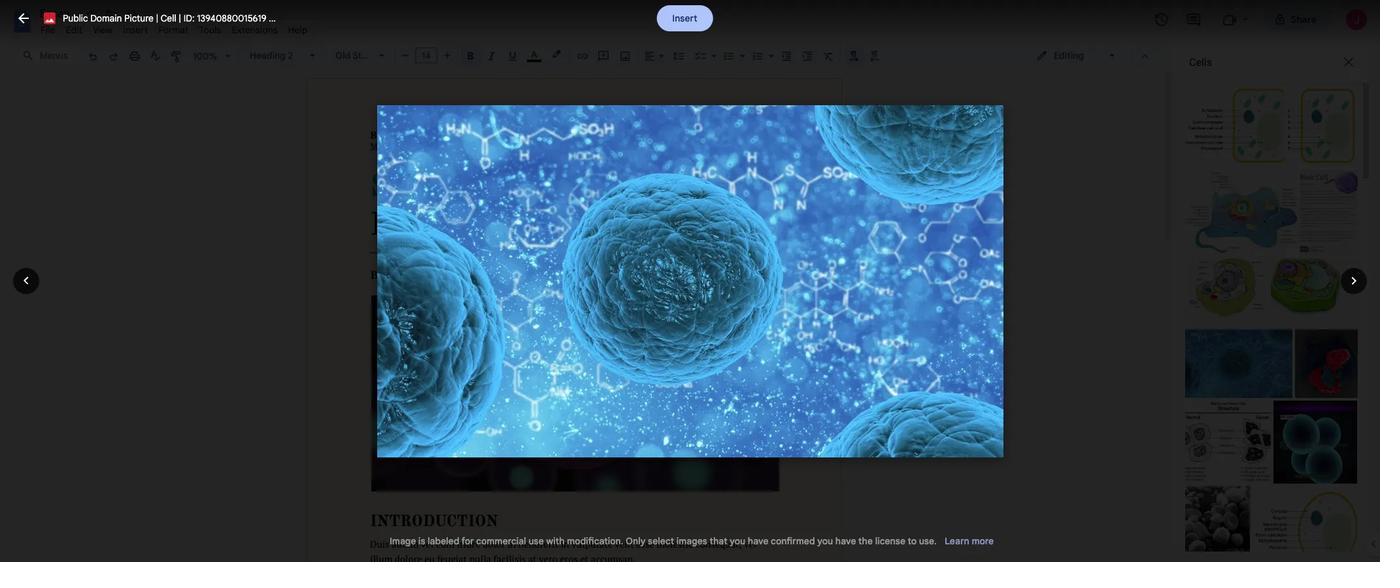 Task type: vqa. For each thing, say whether or not it's contained in the screenshot.
use.
yes



Task type: describe. For each thing, give the bounding box(es) containing it.
image is labeled for commercial use with modification. only select images that you have confirmed you have the license to use.
[[390, 536, 937, 548]]

learn more link
[[945, 535, 994, 548]]

insert button
[[657, 5, 713, 31]]

with
[[546, 536, 565, 548]]

2 have from the left
[[836, 536, 857, 548]]

only
[[626, 536, 646, 548]]

Menus field
[[16, 46, 82, 65]]

that
[[710, 536, 728, 548]]

Rename text field
[[35, 5, 77, 21]]

1 have from the left
[[748, 536, 769, 548]]

menu bar inside menu bar banner
[[35, 17, 313, 39]]

is
[[419, 536, 426, 548]]

public domain picture | cell | id: 13940880015619 ... link
[[63, 5, 276, 31]]

picture
[[124, 12, 154, 24]]

to
[[908, 536, 917, 548]]

13940880015619
[[197, 12, 267, 24]]

image
[[390, 536, 416, 548]]

use.
[[919, 536, 937, 548]]

1 you from the left
[[730, 536, 746, 548]]

close image
[[16, 10, 31, 26]]

id:
[[184, 12, 195, 24]]

previous image
[[18, 273, 34, 289]]

modification.
[[567, 536, 624, 548]]



Task type: locate. For each thing, give the bounding box(es) containing it.
commercial
[[476, 536, 526, 548]]

have
[[748, 536, 769, 548], [836, 536, 857, 548]]

cell
[[161, 12, 176, 24]]

image icon image
[[44, 12, 56, 24]]

learn
[[945, 536, 970, 548]]

2 you from the left
[[818, 536, 834, 548]]

displaying public domain picture | cell | id: 13940880015619 ... image
[[377, 105, 1004, 458], [377, 105, 1004, 458]]

menu bar
[[35, 17, 313, 39]]

have left the
[[836, 536, 857, 548]]

main toolbar
[[81, 0, 886, 371]]

confirmed
[[771, 536, 815, 548]]

the
[[859, 536, 873, 548]]

1 horizontal spatial you
[[818, 536, 834, 548]]

...
[[269, 12, 276, 24]]

2 | from the left
[[179, 12, 181, 24]]

public
[[63, 12, 88, 24]]

Star checkbox
[[81, 5, 99, 24]]

you right that
[[730, 536, 746, 548]]

|
[[156, 12, 159, 24], [179, 12, 181, 24]]

domain
[[90, 12, 122, 24]]

application
[[0, 0, 1381, 563]]

insert
[[673, 12, 698, 24]]

1 | from the left
[[156, 12, 159, 24]]

you right confirmed
[[818, 536, 834, 548]]

menu bar banner
[[0, 0, 1381, 563]]

| left the id:
[[179, 12, 181, 24]]

| left cell on the left
[[156, 12, 159, 24]]

you
[[730, 536, 746, 548], [818, 536, 834, 548]]

use
[[529, 536, 544, 548]]

license
[[876, 536, 906, 548]]

1 horizontal spatial have
[[836, 536, 857, 548]]

select
[[648, 536, 675, 548]]

1 horizontal spatial |
[[179, 12, 181, 24]]

for
[[462, 536, 474, 548]]

images
[[677, 536, 708, 548]]

application containing public domain picture | cell | id: 13940880015619 ...
[[0, 0, 1381, 563]]

0 horizontal spatial |
[[156, 12, 159, 24]]

next image
[[1347, 273, 1363, 289]]

showing viewer. dialog
[[0, 0, 1381, 563]]

more
[[972, 536, 994, 548]]

main content
[[0, 0, 1381, 563]]

learn more
[[945, 536, 994, 548]]

have left confirmed
[[748, 536, 769, 548]]

0 horizontal spatial you
[[730, 536, 746, 548]]

public domain picture | cell | id: 13940880015619 ...
[[63, 12, 276, 24]]

labeled
[[428, 536, 460, 548]]

share. private to only me. image
[[1275, 13, 1286, 25]]

0 horizontal spatial have
[[748, 536, 769, 548]]



